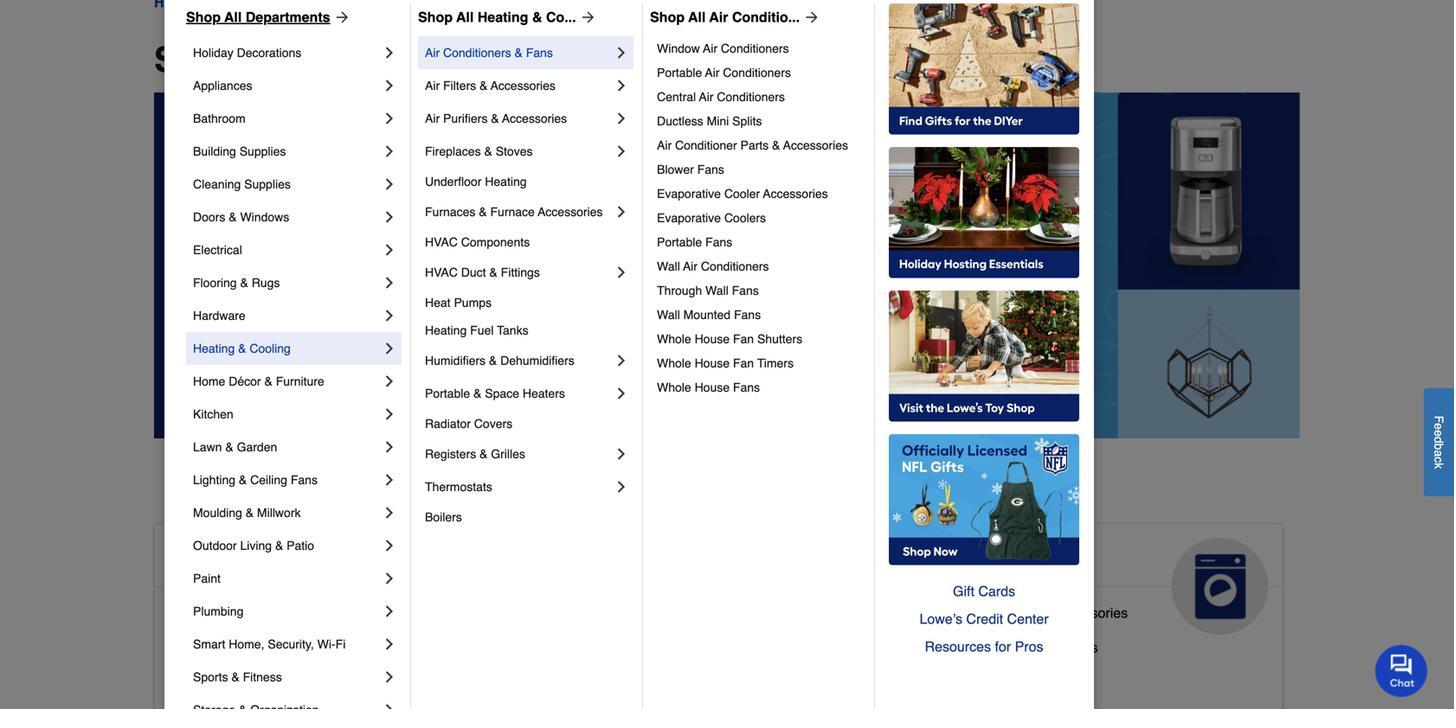 Task type: locate. For each thing, give the bounding box(es) containing it.
whole for whole house fan shutters
[[657, 332, 691, 346]]

chillers
[[1052, 640, 1098, 656]]

portable air conditioners link
[[657, 61, 862, 85]]

beverage & wine chillers link
[[940, 636, 1098, 671]]

2 vertical spatial supplies
[[616, 633, 669, 649]]

1 vertical spatial portable
[[657, 235, 702, 249]]

gift
[[953, 584, 975, 600]]

1 horizontal spatial appliances
[[940, 545, 1070, 573]]

e up d
[[1432, 424, 1446, 430]]

1 vertical spatial departments
[[303, 40, 515, 80]]

for
[[995, 639, 1011, 655]]

1 hvac from the top
[[425, 235, 458, 249]]

all for air
[[688, 9, 706, 25]]

2 fan from the top
[[733, 357, 754, 371]]

conditioners for wall air conditioners
[[701, 260, 769, 274]]

chevron right image
[[613, 44, 630, 61], [613, 77, 630, 94], [381, 110, 398, 127], [613, 110, 630, 127], [613, 143, 630, 160], [381, 176, 398, 193], [381, 209, 398, 226], [613, 264, 630, 281], [613, 352, 630, 370], [613, 385, 630, 403], [381, 406, 398, 423], [381, 439, 398, 456], [381, 538, 398, 555], [381, 603, 398, 621], [381, 669, 398, 687]]

registers & grilles link
[[425, 438, 613, 471]]

radiator covers
[[425, 417, 513, 431]]

home
[[193, 375, 225, 389], [302, 545, 370, 573], [288, 675, 325, 691]]

conditioners up portable air conditioners link on the top of page
[[721, 42, 789, 55]]

appliances up the cards
[[940, 545, 1070, 573]]

resources for pros
[[925, 639, 1044, 655]]

center
[[1007, 612, 1049, 628]]

1 vertical spatial hvac
[[425, 266, 458, 280]]

1 horizontal spatial appliances link
[[926, 525, 1283, 635]]

through wall fans
[[657, 284, 759, 298]]

house
[[695, 332, 730, 346], [695, 357, 730, 371], [695, 381, 730, 395]]

0 horizontal spatial appliances link
[[193, 69, 381, 102]]

0 vertical spatial supplies
[[240, 145, 286, 158]]

coolers
[[724, 211, 766, 225]]

0 horizontal spatial pet
[[555, 668, 575, 684]]

mini
[[707, 114, 729, 128]]

k
[[1432, 463, 1446, 469]]

central
[[657, 90, 696, 104]]

& right animal at the left bottom of page
[[642, 545, 660, 573]]

1 vertical spatial supplies
[[244, 177, 291, 191]]

1 arrow right image from the left
[[576, 9, 597, 26]]

2 vertical spatial home
[[288, 675, 325, 691]]

appliances down holiday at the left top
[[193, 79, 252, 93]]

plumbing link
[[193, 596, 381, 629]]

2 accessible from the top
[[169, 606, 235, 622]]

chevron right image for holiday decorations
[[381, 44, 398, 61]]

hvac down furnaces
[[425, 235, 458, 249]]

supplies for livestock supplies
[[616, 633, 669, 649]]

chevron right image
[[381, 44, 398, 61], [381, 77, 398, 94], [381, 143, 398, 160], [613, 203, 630, 221], [381, 242, 398, 259], [381, 274, 398, 292], [381, 307, 398, 325], [381, 340, 398, 358], [381, 373, 398, 390], [613, 446, 630, 463], [381, 472, 398, 489], [613, 479, 630, 496], [381, 505, 398, 522], [381, 571, 398, 588], [381, 636, 398, 654], [381, 702, 398, 710]]

0 vertical spatial home
[[193, 375, 225, 389]]

fuel
[[470, 324, 494, 338]]

pet inside the "animal & pet care"
[[666, 545, 704, 573]]

arrow right image inside shop all heating & co... link
[[576, 9, 597, 26]]

resources for pros link
[[889, 634, 1080, 661]]

appliance
[[940, 606, 1001, 622]]

chevron right image for electrical
[[381, 242, 398, 259]]

parts down the cards
[[1005, 606, 1037, 622]]

& down accessible bedroom link
[[231, 671, 240, 685]]

accessible bedroom link
[[169, 636, 295, 671]]

chevron right image for home décor & furniture
[[381, 373, 398, 390]]

arrow right image up air conditioners & fans link
[[576, 9, 597, 26]]

0 vertical spatial hvac
[[425, 235, 458, 249]]

accessories for air filters & accessories
[[491, 79, 556, 93]]

0 horizontal spatial appliances
[[193, 79, 252, 93]]

2 house from the top
[[695, 357, 730, 371]]

wall down wall air conditioners
[[706, 284, 729, 298]]

accessible for accessible entry & home
[[169, 675, 235, 691]]

air up window air conditioners
[[709, 9, 728, 25]]

4 accessible from the top
[[169, 675, 235, 691]]

accessories up blower fans link on the top of page
[[783, 139, 848, 152]]

2 horizontal spatial shop
[[650, 9, 685, 25]]

shop inside "link"
[[650, 9, 685, 25]]

1 vertical spatial appliances link
[[926, 525, 1283, 635]]

chevron right image for registers & grilles
[[613, 446, 630, 463]]

2 arrow right image from the left
[[800, 9, 821, 26]]

visit the lowe's toy shop. image
[[889, 291, 1080, 422]]

heating & cooling link
[[193, 332, 381, 365]]

0 vertical spatial appliances link
[[193, 69, 381, 102]]

wall up through
[[657, 260, 680, 274]]

evaporative down blower fans
[[657, 187, 721, 201]]

& right the décor
[[264, 375, 273, 389]]

& right houses,
[[673, 668, 682, 684]]

fans down through wall fans link
[[734, 308, 761, 322]]

bathroom link
[[193, 102, 381, 135]]

all down the shop all departments link
[[250, 40, 293, 80]]

accessories down underfloor heating link
[[538, 205, 603, 219]]

chevron right image for heating & cooling
[[381, 340, 398, 358]]

portable for portable fans
[[657, 235, 702, 249]]

1 whole from the top
[[657, 332, 691, 346]]

whole house fan shutters link
[[657, 327, 862, 351]]

building
[[193, 145, 236, 158]]

rugs
[[252, 276, 280, 290]]

supplies up 'cleaning supplies'
[[240, 145, 286, 158]]

1 horizontal spatial shop
[[418, 9, 453, 25]]

beverage
[[940, 640, 1000, 656]]

all inside shop all air conditio... "link"
[[688, 9, 706, 25]]

appliances link down "decorations" on the left of the page
[[193, 69, 381, 102]]

& left stoves
[[484, 145, 492, 158]]

holiday decorations
[[193, 46, 302, 60]]

chevron right image for air conditioners & fans
[[613, 44, 630, 61]]

all up window
[[688, 9, 706, 25]]

bathroom up building
[[193, 112, 246, 126]]

wall down through
[[657, 308, 680, 322]]

supplies up windows
[[244, 177, 291, 191]]

1 vertical spatial fan
[[733, 357, 754, 371]]

1 vertical spatial evaporative
[[657, 211, 721, 225]]

fittings
[[501, 266, 540, 280]]

heating inside 'link'
[[425, 324, 467, 338]]

chevron right image for hardware
[[381, 307, 398, 325]]

millwork
[[257, 506, 301, 520]]

0 vertical spatial fan
[[733, 332, 754, 346]]

blower fans
[[657, 163, 724, 177]]

accessories for appliance parts & accessories
[[1054, 606, 1128, 622]]

appliances link up chillers
[[926, 525, 1283, 635]]

bathroom up smart home, security, wi-fi
[[239, 606, 299, 622]]

0 vertical spatial appliances
[[193, 79, 252, 93]]

hvac duct & fittings
[[425, 266, 540, 280]]

fan down whole house fan shutters
[[733, 357, 754, 371]]

heaters
[[523, 387, 565, 401]]

& left patio
[[275, 539, 283, 553]]

whole down mounted
[[657, 332, 691, 346]]

1 vertical spatial furniture
[[686, 668, 742, 684]]

security,
[[268, 638, 314, 652]]

1 accessible from the top
[[169, 545, 296, 573]]

conditioners inside 'link'
[[717, 90, 785, 104]]

appliances image
[[1172, 538, 1269, 635]]

enjoy savings year-round. no matter what you're shopping for, find what you need at a great price. image
[[154, 93, 1300, 439]]

0 vertical spatial furniture
[[276, 375, 324, 389]]

1 vertical spatial whole
[[657, 357, 691, 371]]

2 hvac from the top
[[425, 266, 458, 280]]

departments for shop all departments
[[303, 40, 515, 80]]

chevron right image for humidifiers & dehumidifiers
[[613, 352, 630, 370]]

underfloor
[[425, 175, 482, 189]]

2 vertical spatial wall
[[657, 308, 680, 322]]

arrow right image inside shop all air conditio... "link"
[[800, 9, 821, 26]]

shop
[[154, 40, 241, 80]]

&
[[532, 9, 542, 25], [515, 46, 523, 60], [480, 79, 488, 93], [491, 112, 499, 126], [772, 139, 780, 152], [484, 145, 492, 158], [479, 205, 487, 219], [229, 210, 237, 224], [490, 266, 498, 280], [240, 276, 248, 290], [238, 342, 246, 356], [489, 354, 497, 368], [264, 375, 273, 389], [474, 387, 482, 401], [225, 441, 233, 455], [480, 448, 488, 461], [239, 474, 247, 487], [246, 506, 254, 520], [275, 539, 283, 553], [642, 545, 660, 573], [1041, 606, 1050, 622], [1003, 640, 1013, 656], [673, 668, 682, 684], [231, 671, 240, 685], [275, 675, 284, 691]]

flooring
[[193, 276, 237, 290]]

home inside accessible home link
[[302, 545, 370, 573]]

0 horizontal spatial parts
[[741, 139, 769, 152]]

portable down evaporative coolers
[[657, 235, 702, 249]]

whole down whole house fan timers
[[657, 381, 691, 395]]

chevron right image for kitchen
[[381, 406, 398, 423]]

hvac components
[[425, 235, 530, 249]]

0 horizontal spatial furniture
[[276, 375, 324, 389]]

bathroom
[[193, 112, 246, 126], [239, 606, 299, 622]]

whole up whole house fans
[[657, 357, 691, 371]]

chevron right image for plumbing
[[381, 603, 398, 621]]

lawn & garden
[[193, 441, 277, 455]]

portable for portable & space heaters
[[425, 387, 470, 401]]

1 house from the top
[[695, 332, 730, 346]]

air conditioner parts & accessories link
[[657, 133, 862, 158]]

all inside shop all heating & co... link
[[456, 9, 474, 25]]

hvac up heat
[[425, 266, 458, 280]]

1 horizontal spatial arrow right image
[[800, 9, 821, 26]]

1 vertical spatial house
[[695, 357, 730, 371]]

hvac components link
[[425, 229, 630, 256]]

b
[[1432, 444, 1446, 451]]

portable up "radiator"
[[425, 387, 470, 401]]

1 vertical spatial parts
[[1005, 606, 1037, 622]]

f
[[1432, 416, 1446, 424]]

ceiling
[[250, 474, 287, 487]]

& left cooling
[[238, 342, 246, 356]]

0 vertical spatial portable
[[657, 66, 702, 80]]

furniture up kitchen link at the left of the page
[[276, 375, 324, 389]]

furnaces
[[425, 205, 476, 219]]

supplies inside "link"
[[244, 177, 291, 191]]

e
[[1432, 424, 1446, 430], [1432, 430, 1446, 437]]

chevron right image for doors & windows
[[381, 209, 398, 226]]

furniture right houses,
[[686, 668, 742, 684]]

hardware link
[[193, 300, 381, 332]]

chevron right image for lighting & ceiling fans
[[381, 472, 398, 489]]

0 vertical spatial pet
[[666, 545, 704, 573]]

fans right ceiling
[[291, 474, 318, 487]]

chevron right image for fireplaces & stoves
[[613, 143, 630, 160]]

1 vertical spatial home
[[302, 545, 370, 573]]

appliance parts & accessories
[[940, 606, 1128, 622]]

departments up holiday decorations link
[[246, 9, 330, 25]]

& right 'filters'
[[480, 79, 488, 93]]

hvac duct & fittings link
[[425, 256, 613, 289]]

hvac for hvac duct & fittings
[[425, 266, 458, 280]]

chevron right image for portable & space heaters
[[613, 385, 630, 403]]

shop for shop all departments
[[186, 9, 221, 25]]

& up blower fans link on the top of page
[[772, 139, 780, 152]]

heat pumps
[[425, 296, 492, 310]]

parts up blower fans link on the top of page
[[741, 139, 769, 152]]

cleaning supplies link
[[193, 168, 381, 201]]

pet beds, houses, & furniture
[[555, 668, 742, 684]]

1 horizontal spatial pet
[[666, 545, 704, 573]]

chevron right image for bathroom
[[381, 110, 398, 127]]

shop all departments
[[186, 9, 330, 25]]

lighting & ceiling fans
[[193, 474, 318, 487]]

supplies up houses,
[[616, 633, 669, 649]]

2 shop from the left
[[418, 9, 453, 25]]

arrow right image up window air conditioners link
[[800, 9, 821, 26]]

pet
[[666, 545, 704, 573], [555, 668, 575, 684]]

officially licensed n f l gifts. shop now. image
[[889, 435, 1080, 566]]

& right the purifiers
[[491, 112, 499, 126]]

2 whole from the top
[[657, 357, 691, 371]]

all up holiday decorations
[[224, 9, 242, 25]]

conditioners down window air conditioners link
[[723, 66, 791, 80]]

0 vertical spatial whole
[[657, 332, 691, 346]]

3 whole from the top
[[657, 381, 691, 395]]

& left grilles
[[480, 448, 488, 461]]

1 vertical spatial appliances
[[940, 545, 1070, 573]]

shop all heating & co... link
[[418, 7, 597, 28]]

& up air filters & accessories link
[[515, 46, 523, 60]]

chevron right image for thermostats
[[613, 479, 630, 496]]

heating fuel tanks
[[425, 324, 529, 338]]

chevron right image for hvac duct & fittings
[[613, 264, 630, 281]]

paint
[[193, 572, 221, 586]]

house for shutters
[[695, 332, 730, 346]]

livestock supplies link
[[555, 629, 669, 664]]

all up the air conditioners & fans
[[456, 9, 474, 25]]

2 vertical spatial house
[[695, 381, 730, 395]]

home inside home décor & furniture "link"
[[193, 375, 225, 389]]

house down whole house fan timers
[[695, 381, 730, 395]]

2 vertical spatial portable
[[425, 387, 470, 401]]

e up b
[[1432, 430, 1446, 437]]

accessible home
[[169, 545, 370, 573]]

fan
[[733, 332, 754, 346], [733, 357, 754, 371]]

arrow right image
[[576, 9, 597, 26], [800, 9, 821, 26]]

heating down hardware
[[193, 342, 235, 356]]

fan for timers
[[733, 357, 754, 371]]

1 fan from the top
[[733, 332, 754, 346]]

shop up the air conditioners & fans
[[418, 9, 453, 25]]

supplies for cleaning supplies
[[244, 177, 291, 191]]

departments inside the shop all departments link
[[246, 9, 330, 25]]

3 shop from the left
[[650, 9, 685, 25]]

conditioners down portable fans link
[[701, 260, 769, 274]]

departments down arrow right image
[[303, 40, 515, 80]]

air up the ductless mini splits
[[699, 90, 714, 104]]

accessories down air conditioners & fans link
[[491, 79, 556, 93]]

care
[[555, 573, 608, 601]]

accessories up fireplaces & stoves link
[[502, 112, 567, 126]]

portable
[[657, 66, 702, 80], [657, 235, 702, 249], [425, 387, 470, 401]]

lighting
[[193, 474, 236, 487]]

shop for shop all air conditio...
[[650, 9, 685, 25]]

air up portable air conditioners
[[703, 42, 718, 55]]

house up whole house fans
[[695, 357, 730, 371]]

1 evaporative from the top
[[657, 187, 721, 201]]

0 horizontal spatial shop
[[186, 9, 221, 25]]

0 vertical spatial house
[[695, 332, 730, 346]]

0 vertical spatial bathroom
[[193, 112, 246, 126]]

0 vertical spatial wall
[[657, 260, 680, 274]]

a
[[1432, 451, 1446, 457]]

supplies for building supplies
[[240, 145, 286, 158]]

parts
[[741, 139, 769, 152], [1005, 606, 1037, 622]]

& right lawn
[[225, 441, 233, 455]]

1 horizontal spatial furniture
[[686, 668, 742, 684]]

departments
[[246, 9, 330, 25], [303, 40, 515, 80]]

2 evaporative from the top
[[657, 211, 721, 225]]

appliances link
[[193, 69, 381, 102], [926, 525, 1283, 635]]

lowe's credit center
[[920, 612, 1049, 628]]

fans down wall air conditioners link
[[732, 284, 759, 298]]

0 vertical spatial departments
[[246, 9, 330, 25]]

registers & grilles
[[425, 448, 525, 461]]

portable for portable air conditioners
[[657, 66, 702, 80]]

wall
[[657, 260, 680, 274], [706, 284, 729, 298], [657, 308, 680, 322]]

hvac for hvac components
[[425, 235, 458, 249]]

conditioners up splits
[[717, 90, 785, 104]]

accessible
[[169, 545, 296, 573], [169, 606, 235, 622], [169, 640, 235, 656], [169, 675, 235, 691]]

sports & fitness link
[[193, 661, 381, 694]]

air up central air conditioners in the top of the page
[[705, 66, 720, 80]]

radiator
[[425, 417, 471, 431]]

beds,
[[579, 668, 615, 684]]

2 vertical spatial whole
[[657, 381, 691, 395]]

accessible home image
[[400, 538, 497, 635]]

accessories
[[491, 79, 556, 93], [502, 112, 567, 126], [783, 139, 848, 152], [763, 187, 828, 201], [538, 205, 603, 219], [1054, 606, 1128, 622]]

shop up holiday at the left top
[[186, 9, 221, 25]]

portable fans
[[657, 235, 733, 249]]

1 shop from the left
[[186, 9, 221, 25]]

chevron right image for cleaning supplies
[[381, 176, 398, 193]]

conditioners for window air conditioners
[[721, 42, 789, 55]]

fireplaces & stoves link
[[425, 135, 613, 168]]

evaporative up portable fans
[[657, 211, 721, 225]]

3 accessible from the top
[[169, 640, 235, 656]]

& inside 'link'
[[275, 539, 283, 553]]

1 vertical spatial bathroom
[[239, 606, 299, 622]]

& right entry on the bottom left of the page
[[275, 675, 284, 691]]

0 vertical spatial parts
[[741, 139, 769, 152]]

accessories up chillers
[[1054, 606, 1128, 622]]

arrow right image
[[330, 9, 351, 26]]

portable down window
[[657, 66, 702, 80]]

house down wall mounted fans
[[695, 332, 730, 346]]

0 horizontal spatial arrow right image
[[576, 9, 597, 26]]

heating down heat
[[425, 324, 467, 338]]

shop up window
[[650, 9, 685, 25]]

all inside the shop all departments link
[[224, 9, 242, 25]]

0 vertical spatial evaporative
[[657, 187, 721, 201]]

air up blower
[[657, 139, 672, 152]]

fan down wall mounted fans link
[[733, 332, 754, 346]]



Task type: vqa. For each thing, say whether or not it's contained in the screenshot.
Cards
yes



Task type: describe. For each thing, give the bounding box(es) containing it.
evaporative coolers link
[[657, 206, 862, 230]]

fan for shutters
[[733, 332, 754, 346]]

air down portable fans
[[683, 260, 698, 274]]

whole for whole house fan timers
[[657, 357, 691, 371]]

chat invite button image
[[1376, 645, 1428, 698]]

moulding & millwork link
[[193, 497, 381, 530]]

building supplies link
[[193, 135, 381, 168]]

fans up wall air conditioners
[[706, 235, 733, 249]]

animal
[[555, 545, 635, 573]]

heating up furnace
[[485, 175, 527, 189]]

outdoor living & patio
[[193, 539, 314, 553]]

fans down whole house fan timers link
[[733, 381, 760, 395]]

air conditioners & fans
[[425, 46, 553, 60]]

portable air conditioners
[[657, 66, 791, 80]]

holiday hosting essentials. image
[[889, 147, 1080, 279]]

accessible bedroom
[[169, 640, 295, 656]]

& left pros
[[1003, 640, 1013, 656]]

beverage & wine chillers
[[940, 640, 1098, 656]]

portable & space heaters link
[[425, 377, 613, 410]]

2 e from the top
[[1432, 430, 1446, 437]]

chevron right image for outdoor living & patio
[[381, 538, 398, 555]]

accessible for accessible bedroom
[[169, 640, 235, 656]]

heating fuel tanks link
[[425, 317, 630, 345]]

& inside the "animal & pet care"
[[642, 545, 660, 573]]

& left rugs
[[240, 276, 248, 290]]

accessories down blower fans link on the top of page
[[763, 187, 828, 201]]

air inside "link"
[[709, 9, 728, 25]]

accessible entry & home link
[[169, 671, 325, 706]]

house for timers
[[695, 357, 730, 371]]

filters
[[443, 79, 476, 93]]

1 vertical spatial pet
[[555, 668, 575, 684]]

chevron right image for appliances
[[381, 77, 398, 94]]

cooling
[[250, 342, 291, 356]]

duct
[[461, 266, 486, 280]]

1 vertical spatial wall
[[706, 284, 729, 298]]

conditioner
[[675, 139, 737, 152]]

window
[[657, 42, 700, 55]]

heat pumps link
[[425, 289, 630, 317]]

radiator covers link
[[425, 410, 630, 438]]

moulding & millwork
[[193, 506, 301, 520]]

air conditioner parts & accessories
[[657, 139, 848, 152]]

shop all air conditio...
[[650, 9, 800, 25]]

find gifts for the diyer. image
[[889, 3, 1080, 135]]

accessories for air purifiers & accessories
[[502, 112, 567, 126]]

wine
[[1017, 640, 1048, 656]]

chevron right image for furnaces & furnace accessories
[[613, 203, 630, 221]]

evaporative for evaporative coolers
[[657, 211, 721, 225]]

pet beds, houses, & furniture link
[[555, 664, 742, 699]]

underfloor heating link
[[425, 168, 630, 196]]

animal & pet care
[[555, 545, 704, 601]]

evaporative cooler accessories
[[657, 187, 828, 201]]

accessible for accessible home
[[169, 545, 296, 573]]

co...
[[546, 9, 576, 25]]

air conditioners & fans link
[[425, 36, 613, 69]]

arrow right image for shop all air conditio...
[[800, 9, 821, 26]]

covers
[[474, 417, 513, 431]]

whole for whole house fans
[[657, 381, 691, 395]]

heat
[[425, 296, 451, 310]]

furniture inside "link"
[[276, 375, 324, 389]]

electrical link
[[193, 234, 381, 267]]

conditioners up air filters & accessories
[[443, 46, 511, 60]]

fi
[[336, 638, 346, 652]]

outdoor living & patio link
[[193, 530, 381, 563]]

stoves
[[496, 145, 533, 158]]

splits
[[733, 114, 762, 128]]

humidifiers
[[425, 354, 486, 368]]

animal & pet care image
[[786, 538, 883, 635]]

& left furnace
[[479, 205, 487, 219]]

air left 'filters'
[[425, 79, 440, 93]]

chevron right image for smart home, security, wi-fi
[[381, 636, 398, 654]]

whole house fan timers
[[657, 357, 794, 371]]

wi-
[[317, 638, 336, 652]]

fireplaces
[[425, 145, 481, 158]]

shop for shop all heating & co...
[[418, 9, 453, 25]]

ductless mini splits
[[657, 114, 762, 128]]

air inside 'link'
[[699, 90, 714, 104]]

wall for mounted
[[657, 308, 680, 322]]

shop all heating & co...
[[418, 9, 576, 25]]

chevron right image for flooring & rugs
[[381, 274, 398, 292]]

home inside accessible entry & home link
[[288, 675, 325, 691]]

wall for air
[[657, 260, 680, 274]]

air up air filters & accessories
[[425, 46, 440, 60]]

flooring & rugs link
[[193, 267, 381, 300]]

chevron right image for air filters & accessories
[[613, 77, 630, 94]]

lighting & ceiling fans link
[[193, 464, 381, 497]]

accessories for furnaces & furnace accessories
[[538, 205, 603, 219]]

accessible entry & home
[[169, 675, 325, 691]]

cleaning supplies
[[193, 177, 291, 191]]

fireplaces & stoves
[[425, 145, 533, 158]]

& left millwork
[[246, 506, 254, 520]]

whole house fans
[[657, 381, 760, 395]]

chevron right image for air purifiers & accessories
[[613, 110, 630, 127]]

& right "doors"
[[229, 210, 237, 224]]

chevron right image for paint
[[381, 571, 398, 588]]

& left space
[[474, 387, 482, 401]]

patio
[[287, 539, 314, 553]]

heating up the air conditioners & fans
[[478, 9, 528, 25]]

3 house from the top
[[695, 381, 730, 395]]

& up wine
[[1041, 606, 1050, 622]]

sports & fitness
[[193, 671, 282, 685]]

lawn & garden link
[[193, 431, 381, 464]]

chevron right image for moulding & millwork
[[381, 505, 398, 522]]

wall air conditioners link
[[657, 255, 862, 279]]

living
[[240, 539, 272, 553]]

boilers link
[[425, 504, 630, 532]]

& inside "link"
[[264, 375, 273, 389]]

& left co...
[[532, 9, 542, 25]]

underfloor heating
[[425, 175, 527, 189]]

conditioners for portable air conditioners
[[723, 66, 791, 80]]

whole house fan timers link
[[657, 351, 862, 376]]

accessible for accessible bathroom
[[169, 606, 235, 622]]

1 e from the top
[[1432, 424, 1446, 430]]

f e e d b a c k button
[[1424, 389, 1454, 497]]

all for departments
[[224, 9, 242, 25]]

chevron right image for sports & fitness
[[381, 669, 398, 687]]

window air conditioners link
[[657, 36, 862, 61]]

lowe's
[[920, 612, 963, 628]]

gift cards
[[953, 584, 1016, 600]]

through wall fans link
[[657, 279, 862, 303]]

& left ceiling
[[239, 474, 247, 487]]

purifiers
[[443, 112, 488, 126]]

garden
[[237, 441, 277, 455]]

fans up air filters & accessories link
[[526, 46, 553, 60]]

gift cards link
[[889, 578, 1080, 606]]

accessible bathroom
[[169, 606, 299, 622]]

chevron right image for lawn & garden
[[381, 439, 398, 456]]

arrow right image for shop all heating & co...
[[576, 9, 597, 26]]

entry
[[239, 675, 271, 691]]

outdoor
[[193, 539, 237, 553]]

window air conditioners
[[657, 42, 789, 55]]

grilles
[[491, 448, 525, 461]]

thermostats
[[425, 480, 492, 494]]

paint link
[[193, 563, 381, 596]]

holiday decorations link
[[193, 36, 381, 69]]

fans down conditioner
[[698, 163, 724, 177]]

& right the duct
[[490, 266, 498, 280]]

chevron right image for building supplies
[[381, 143, 398, 160]]

boilers
[[425, 511, 462, 525]]

smart home, security, wi-fi link
[[193, 629, 381, 661]]

departments for shop all departments
[[246, 9, 330, 25]]

air left the purifiers
[[425, 112, 440, 126]]

conditioners for central air conditioners
[[717, 90, 785, 104]]

air purifiers & accessories link
[[425, 102, 613, 135]]

all for heating
[[456, 9, 474, 25]]

f e e d b a c k
[[1432, 416, 1446, 469]]

1 horizontal spatial parts
[[1005, 606, 1037, 622]]

resources
[[925, 639, 991, 655]]

evaporative for evaporative cooler accessories
[[657, 187, 721, 201]]

thermostats link
[[425, 471, 613, 504]]

smart home, security, wi-fi
[[193, 638, 346, 652]]

decorations
[[237, 46, 302, 60]]

mounted
[[684, 308, 731, 322]]

décor
[[229, 375, 261, 389]]

& down fuel
[[489, 354, 497, 368]]



